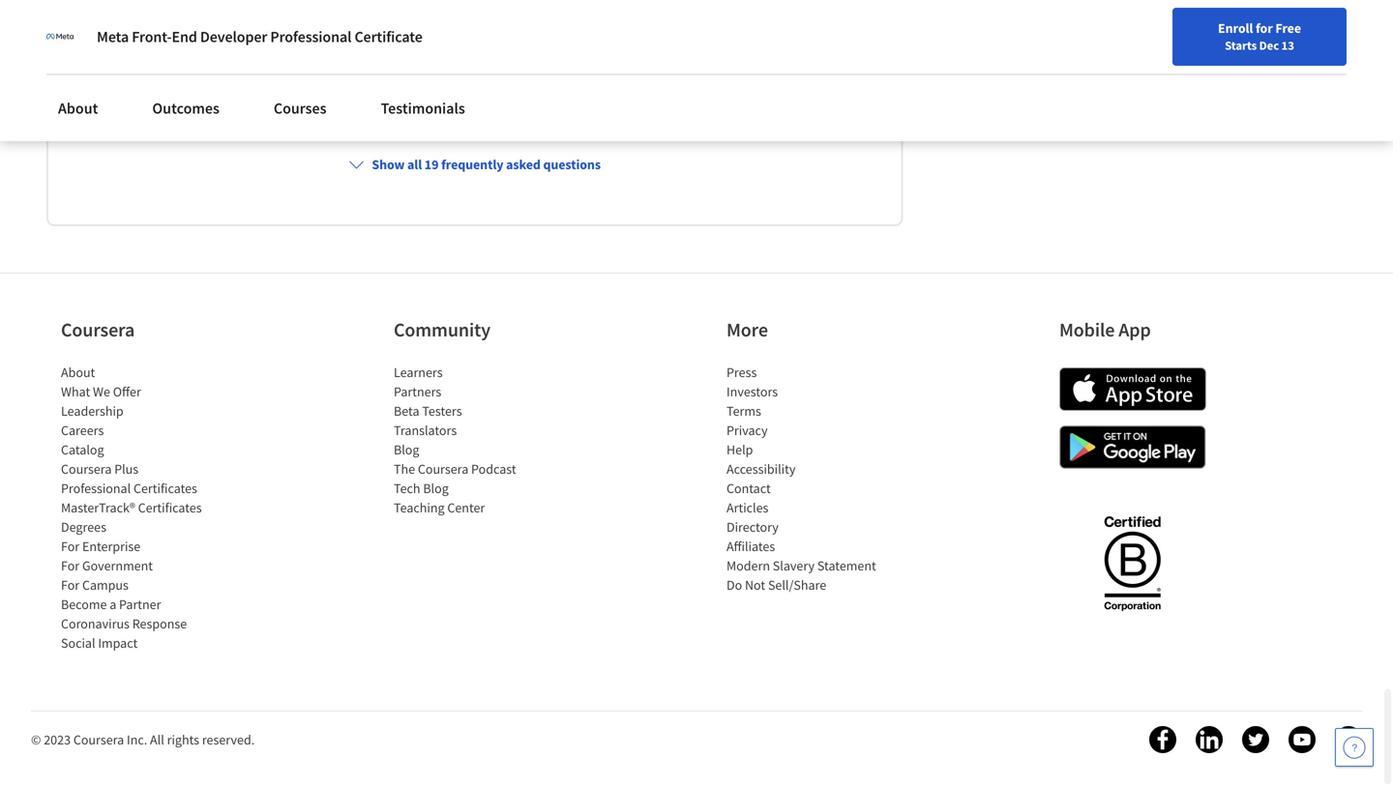 Task type: locate. For each thing, give the bounding box(es) containing it.
courses link
[[262, 87, 338, 130]]

2 vertical spatial for
[[61, 577, 80, 594]]

0 horizontal spatial list
[[61, 363, 225, 653]]

menu item
[[1024, 19, 1148, 82]]

coursera
[[61, 318, 135, 342], [61, 461, 112, 478], [418, 461, 469, 478], [73, 731, 124, 749]]

2 list from the left
[[394, 363, 558, 518]]

impact
[[98, 635, 138, 652]]

for up for campus link
[[61, 557, 80, 575]]

0 vertical spatial for
[[61, 538, 80, 555]]

1 horizontal spatial list
[[394, 363, 558, 518]]

partners
[[394, 383, 441, 401]]

a
[[110, 596, 116, 613]]

help
[[727, 441, 753, 459]]

accessibility
[[727, 461, 796, 478]]

1 vertical spatial for
[[61, 557, 80, 575]]

about
[[58, 99, 98, 118], [61, 364, 95, 381]]

for government link
[[61, 557, 153, 575]]

careers link
[[61, 422, 104, 439]]

for down degrees
[[61, 538, 80, 555]]

professional up courses
[[270, 27, 352, 46]]

sell/share
[[768, 577, 827, 594]]

starts
[[1225, 38, 1257, 53]]

blog up teaching center link
[[423, 480, 449, 497]]

3 list from the left
[[727, 363, 891, 595]]

outcomes
[[152, 99, 220, 118]]

careers
[[61, 422, 104, 439]]

0 vertical spatial about link
[[46, 87, 110, 130]]

privacy link
[[727, 422, 768, 439]]

government
[[82, 557, 153, 575]]

press
[[727, 364, 757, 381]]

1 list from the left
[[61, 363, 225, 653]]

opens in a new tab image
[[392, 405, 407, 421]]

dec
[[1259, 38, 1279, 53]]

the
[[394, 461, 415, 478]]

about inside about what we offer leadership careers catalog coursera plus professional certificates mastertrack® certificates degrees for enterprise for government for campus become a partner coronavirus response social impact
[[61, 364, 95, 381]]

press investors terms privacy help accessibility contact articles directory affiliates modern slavery statement do not sell/share
[[727, 364, 876, 594]]

leadership
[[61, 402, 124, 420]]

None search field
[[276, 12, 595, 51]]

slavery
[[773, 557, 815, 575]]

outcomes link
[[141, 87, 231, 130]]

coursera up tech blog link
[[418, 461, 469, 478]]

certificates down professional certificates link at the left of the page
[[138, 499, 202, 517]]

19
[[425, 156, 439, 173]]

2 for from the top
[[61, 557, 80, 575]]

translators
[[394, 422, 457, 439]]

coursera inside learners partners beta testers translators blog the coursera podcast tech blog teaching center
[[418, 461, 469, 478]]

1 vertical spatial blog
[[423, 480, 449, 497]]

app
[[1119, 318, 1151, 342]]

directory link
[[727, 519, 779, 536]]

coursera image
[[23, 16, 146, 47]]

what
[[61, 383, 90, 401]]

list containing press
[[727, 363, 891, 595]]

developer
[[200, 27, 267, 46]]

social impact link
[[61, 635, 138, 652]]

end
[[172, 27, 197, 46]]

reserved.
[[202, 731, 255, 749]]

blog up the
[[394, 441, 419, 459]]

plus
[[114, 461, 139, 478]]

1 vertical spatial certificates
[[138, 499, 202, 517]]

coursera facebook image
[[1150, 727, 1177, 754]]

coursera up the what we offer link
[[61, 318, 135, 342]]

list containing about
[[61, 363, 225, 653]]

coursera down catalog
[[61, 461, 112, 478]]

collapsed list
[[72, 0, 878, 787]]

2 horizontal spatial list
[[727, 363, 891, 595]]

tech blog link
[[394, 480, 449, 497]]

certificates up mastertrack® certificates link at the left bottom of the page
[[133, 480, 197, 497]]

1 vertical spatial professional
[[61, 480, 131, 497]]

certificate
[[355, 27, 423, 46]]

for up 'become'
[[61, 577, 80, 594]]

meta
[[97, 27, 129, 46]]

certificates
[[133, 480, 197, 497], [138, 499, 202, 517]]

coronavirus response link
[[61, 615, 187, 633]]

for
[[1256, 19, 1273, 37]]

list
[[61, 363, 225, 653], [394, 363, 558, 518], [727, 363, 891, 595]]

beta testers link
[[394, 402, 462, 420]]

testimonials
[[381, 99, 465, 118]]

campus
[[82, 577, 129, 594]]

1 vertical spatial about link
[[61, 364, 95, 381]]

0 vertical spatial about
[[58, 99, 98, 118]]

0 vertical spatial professional
[[270, 27, 352, 46]]

response
[[132, 615, 187, 633]]

about link for outcomes
[[46, 87, 110, 130]]

about link up what
[[61, 364, 95, 381]]

0 horizontal spatial blog
[[394, 441, 419, 459]]

press link
[[727, 364, 757, 381]]

about down meta icon
[[58, 99, 98, 118]]

coursera instagram image
[[1335, 727, 1362, 754]]

terms link
[[727, 402, 761, 420]]

terms
[[727, 402, 761, 420]]

about up what
[[61, 364, 95, 381]]

opens in a new tab image
[[415, 130, 430, 145]]

about link down meta icon
[[46, 87, 110, 130]]

degrees
[[61, 519, 106, 536]]

learners partners beta testers translators blog the coursera podcast tech blog teaching center
[[394, 364, 516, 517]]

courses
[[274, 99, 327, 118]]

1 horizontal spatial blog
[[423, 480, 449, 497]]

podcast
[[471, 461, 516, 478]]

more
[[727, 318, 768, 342]]

1 vertical spatial about
[[61, 364, 95, 381]]

professional up mastertrack®
[[61, 480, 131, 497]]

list for coursera
[[61, 363, 225, 653]]

modern slavery statement link
[[727, 557, 876, 575]]

all
[[150, 731, 164, 749]]

catalog
[[61, 441, 104, 459]]

articles link
[[727, 499, 769, 517]]

frequently
[[441, 156, 504, 173]]

for
[[61, 538, 80, 555], [61, 557, 80, 575], [61, 577, 80, 594]]

0 horizontal spatial professional
[[61, 480, 131, 497]]

coursera inside about what we offer leadership careers catalog coursera plus professional certificates mastertrack® certificates degrees for enterprise for government for campus become a partner coronavirus response social impact
[[61, 461, 112, 478]]

contact link
[[727, 480, 771, 497]]

mobile app
[[1060, 318, 1151, 342]]

free
[[1276, 19, 1301, 37]]

statement
[[817, 557, 876, 575]]

list for more
[[727, 363, 891, 595]]

for enterprise link
[[61, 538, 141, 555]]

degrees link
[[61, 519, 106, 536]]

0 vertical spatial blog
[[394, 441, 419, 459]]

2023
[[44, 731, 71, 749]]

enterprise
[[82, 538, 141, 555]]

list containing learners
[[394, 363, 558, 518]]

learners link
[[394, 364, 443, 381]]



Task type: vqa. For each thing, say whether or not it's contained in the screenshot.
Show notifications image
yes



Task type: describe. For each thing, give the bounding box(es) containing it.
leadership link
[[61, 402, 124, 420]]

coursera left inc.
[[73, 731, 124, 749]]

professional certificates link
[[61, 480, 197, 497]]

catalog link
[[61, 441, 104, 459]]

articles
[[727, 499, 769, 517]]

about for about what we offer leadership careers catalog coursera plus professional certificates mastertrack® certificates degrees for enterprise for government for campus become a partner coronavirus response social impact
[[61, 364, 95, 381]]

0 vertical spatial certificates
[[133, 480, 197, 497]]

©
[[31, 731, 41, 749]]

coursera plus link
[[61, 461, 139, 478]]

help link
[[727, 441, 753, 459]]

mastertrack®
[[61, 499, 135, 517]]

modern
[[727, 557, 770, 575]]

about for about
[[58, 99, 98, 118]]

coursera linkedin image
[[1196, 727, 1223, 754]]

logo of certified b corporation image
[[1093, 505, 1172, 621]]

help center image
[[1343, 736, 1366, 760]]

affiliates
[[727, 538, 775, 555]]

investors link
[[727, 383, 778, 401]]

do not sell/share link
[[727, 577, 827, 594]]

13
[[1282, 38, 1295, 53]]

directory
[[727, 519, 779, 536]]

partner
[[119, 596, 161, 613]]

testers
[[422, 402, 462, 420]]

testimonials link
[[369, 87, 477, 130]]

asked
[[506, 156, 541, 173]]

3 for from the top
[[61, 577, 80, 594]]

1 horizontal spatial professional
[[270, 27, 352, 46]]

all
[[407, 156, 422, 173]]

social
[[61, 635, 95, 652]]

mobile
[[1060, 318, 1115, 342]]

become a partner link
[[61, 596, 161, 613]]

about what we offer leadership careers catalog coursera plus professional certificates mastertrack® certificates degrees for enterprise for government for campus become a partner coronavirus response social impact
[[61, 364, 202, 652]]

show all 19 frequently asked questions
[[372, 156, 601, 173]]

meta front-end developer professional certificate
[[97, 27, 423, 46]]

show all 19 frequently asked questions button
[[341, 147, 609, 182]]

investors
[[727, 383, 778, 401]]

accessibility link
[[727, 461, 796, 478]]

list for community
[[394, 363, 558, 518]]

teaching
[[394, 499, 445, 517]]

do
[[727, 577, 742, 594]]

center
[[447, 499, 485, 517]]

what we offer link
[[61, 383, 141, 401]]

translators link
[[394, 422, 457, 439]]

learners
[[394, 364, 443, 381]]

community
[[394, 318, 491, 342]]

coronavirus
[[61, 615, 130, 633]]

contact
[[727, 480, 771, 497]]

show
[[372, 156, 405, 173]]

get it on google play image
[[1060, 426, 1207, 469]]

professional inside about what we offer leadership careers catalog coursera plus professional certificates mastertrack® certificates degrees for enterprise for government for campus become a partner coronavirus response social impact
[[61, 480, 131, 497]]

1 for from the top
[[61, 538, 80, 555]]

inc.
[[127, 731, 147, 749]]

offer
[[113, 383, 141, 401]]

questions
[[543, 156, 601, 173]]

partners link
[[394, 383, 441, 401]]

meta image
[[46, 23, 74, 50]]

for campus link
[[61, 577, 129, 594]]

show notifications image
[[1168, 24, 1192, 47]]

rights
[[167, 731, 199, 749]]

about link for what we offer
[[61, 364, 95, 381]]

download on the app store image
[[1060, 368, 1207, 411]]

mastertrack® certificates link
[[61, 499, 202, 517]]

front-
[[132, 27, 172, 46]]

not
[[745, 577, 766, 594]]

beta
[[394, 402, 419, 420]]

blog link
[[394, 441, 419, 459]]

become
[[61, 596, 107, 613]]

the coursera podcast link
[[394, 461, 516, 478]]

enroll for free starts dec 13
[[1218, 19, 1301, 53]]

coursera youtube image
[[1289, 727, 1316, 754]]

we
[[93, 383, 110, 401]]

privacy
[[727, 422, 768, 439]]

coursera twitter image
[[1242, 727, 1269, 754]]

© 2023 coursera inc. all rights reserved.
[[31, 731, 255, 749]]

teaching center link
[[394, 499, 485, 517]]

tech
[[394, 480, 420, 497]]



